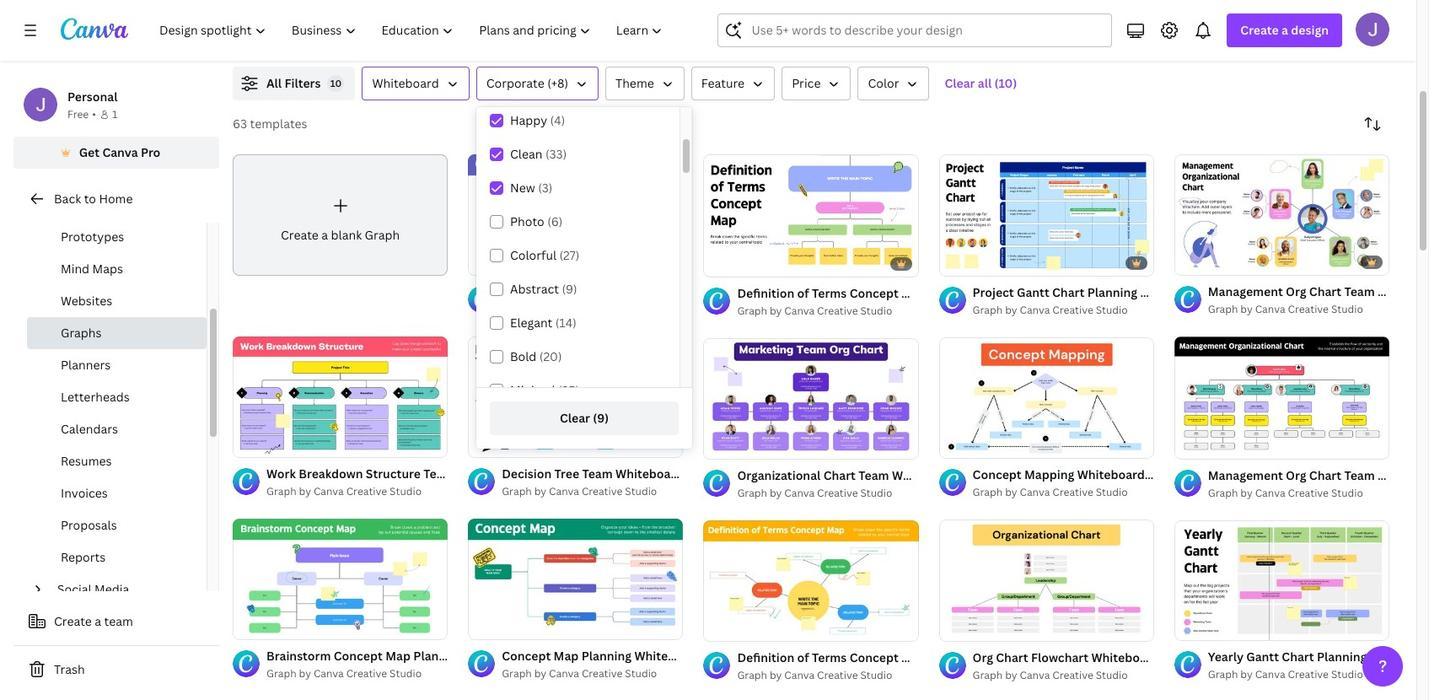 Task type: locate. For each thing, give the bounding box(es) containing it.
(9) inside clear (9) button
[[593, 410, 609, 426]]

2 vertical spatial create
[[54, 613, 92, 629]]

a
[[1282, 22, 1289, 38], [322, 227, 328, 243], [95, 613, 101, 629]]

create inside create a team button
[[54, 613, 92, 629]]

graph inside concept mapping whiteboard in orange purple basic style graph by canva creative studio
[[973, 485, 1003, 500]]

clear for clear (9)
[[560, 410, 590, 426]]

by for brainstorm concept map planning whiteboard in green purple blue simple colorful style 'image'
[[299, 666, 311, 681]]

a left design
[[1282, 22, 1289, 38]]

whiteboard
[[372, 75, 439, 91], [1078, 467, 1145, 483]]

graph for the project gantt chart planning whiteboard in blue simple colorful style "image"
[[973, 303, 1003, 318]]

graph by canva creative studio link for work breakdown structure team whiteboard in red purple green trendy stickers style image
[[267, 484, 448, 500]]

clean
[[510, 146, 543, 162]]

0 horizontal spatial (9)
[[562, 281, 578, 297]]

canva for definition of terms concept map planning whiteboard in yellow green red simple colorful style image
[[785, 668, 815, 682]]

a left team
[[95, 613, 101, 629]]

a for design
[[1282, 22, 1289, 38]]

creative for concept map planning whiteboard in green blue modern professional style image
[[582, 666, 623, 680]]

0 vertical spatial a
[[1282, 22, 1289, 38]]

back
[[54, 191, 81, 207]]

create inside create a blank graph element
[[281, 227, 319, 243]]

new
[[510, 180, 535, 196]]

None search field
[[718, 13, 1113, 47]]

a inside button
[[95, 613, 101, 629]]

(33)
[[546, 146, 567, 162]]

create inside 'create a design' dropdown button
[[1241, 22, 1279, 38]]

elegant
[[510, 315, 553, 331]]

home
[[99, 191, 133, 207]]

1 horizontal spatial clear
[[945, 75, 976, 91]]

definition of terms concept map planning whiteboard in yellow green red simple colorful style image
[[704, 520, 919, 641]]

0 horizontal spatial whiteboard
[[372, 75, 439, 91]]

(9) for clear (9)
[[593, 410, 609, 426]]

0 vertical spatial (9)
[[562, 281, 578, 297]]

graph by canva creative studio link for concept map planning whiteboard in green blue modern professional style image
[[502, 665, 684, 682]]

1 horizontal spatial whiteboard
[[1078, 467, 1145, 483]]

create
[[1241, 22, 1279, 38], [281, 227, 319, 243], [54, 613, 92, 629]]

graph by canva creative studio for yearly gantt chart planning whiteboard in green yellow spaced color blocks style image
[[1209, 667, 1364, 682]]

clear down the (25) on the bottom left of the page
[[560, 410, 590, 426]]

studio for work breakdown structure team whiteboard in red purple green trendy stickers style image
[[390, 484, 422, 499]]

creative inside concept mapping whiteboard in orange purple basic style graph by canva creative studio
[[1053, 485, 1094, 500]]

graph for organizational chart team whiteboard in royal purple pastel purple friendly professional style 'image'
[[738, 486, 768, 500]]

design
[[1292, 22, 1329, 38]]

graph by canva creative studio link for organizational chart team whiteboard in royal purple pastel purple friendly professional style 'image'
[[738, 485, 919, 502]]

(3)
[[538, 180, 553, 196]]

1 vertical spatial create
[[281, 227, 319, 243]]

happy
[[510, 112, 548, 128]]

clear left all
[[945, 75, 976, 91]]

abstract
[[510, 281, 559, 297]]

whiteboard inside whiteboard button
[[372, 75, 439, 91]]

create left blank
[[281, 227, 319, 243]]

organizational chart team whiteboard in royal purple pastel purple friendly professional style image
[[704, 338, 919, 459]]

2 vertical spatial a
[[95, 613, 101, 629]]

invoices link
[[27, 477, 207, 509]]

decision tree team whiteboard in green blue yellow simple colorful style image
[[468, 336, 684, 457]]

63 templates
[[233, 116, 308, 132]]

all
[[978, 75, 992, 91]]

to
[[84, 191, 96, 207]]

graph by canva creative studio for the project gantt chart planning whiteboard in blue simple colorful style "image"
[[973, 303, 1128, 318]]

studio for yearly gantt chart planning whiteboard in green yellow spaced color blocks style image
[[1332, 667, 1364, 682]]

resumes
[[61, 453, 112, 469]]

graph for org chart flowchart whiteboard in yellow pink spaced color blocks style 'image'
[[973, 668, 1003, 682]]

brainstorm concept map planning whiteboard in green purple blue simple colorful style image
[[233, 519, 448, 640]]

create left design
[[1241, 22, 1279, 38]]

graph by canva creative studio link
[[502, 301, 684, 318], [1209, 301, 1390, 318], [973, 302, 1155, 319], [738, 303, 919, 320], [502, 483, 684, 500], [267, 484, 448, 500], [973, 484, 1155, 501], [1209, 485, 1390, 502], [738, 485, 919, 502], [502, 665, 684, 682], [267, 666, 448, 682], [1209, 667, 1390, 683], [973, 667, 1155, 684], [738, 667, 919, 684]]

canva inside concept mapping whiteboard in orange purple basic style graph by canva creative studio
[[1020, 485, 1050, 500]]

get canva pro
[[79, 144, 161, 160]]

1 vertical spatial clear
[[560, 410, 590, 426]]

(14)
[[556, 315, 577, 331]]

graph for management org chart team whiteboard in blue green spaced color blocks style image
[[1209, 302, 1239, 316]]

canva for management org chart team whiteboard in blue green spaced color blocks style image
[[1256, 302, 1286, 316]]

studio for organizational chart team whiteboard in royal purple pastel purple friendly professional style 'image'
[[861, 486, 893, 500]]

concept mapping whiteboard in orange purple basic style link
[[973, 466, 1310, 484]]

1 vertical spatial a
[[322, 227, 328, 243]]

studio
[[625, 302, 657, 316], [1332, 302, 1364, 316], [1096, 303, 1128, 318], [861, 304, 893, 318], [625, 484, 657, 498], [390, 484, 422, 499], [1096, 485, 1128, 500], [1332, 486, 1364, 500], [861, 486, 893, 500], [625, 666, 657, 680], [390, 666, 422, 681], [1332, 667, 1364, 682], [1096, 668, 1128, 682], [861, 668, 893, 682]]

canva for yearly gantt chart planning whiteboard in green yellow spaced color blocks style image
[[1256, 667, 1286, 682]]

graph by canva creative studio for work breakdown structure team whiteboard in red purple green trendy stickers style image
[[267, 484, 422, 499]]

colorful (27)
[[510, 247, 580, 263]]

resumes link
[[27, 445, 207, 477]]

1
[[112, 107, 117, 121]]

canva for organizational chart team whiteboard in royal purple pastel purple friendly professional style 'image'
[[785, 486, 815, 500]]

definition of terms concept map planning whiteboard in light blue pink green spaced color blocks style image
[[704, 155, 919, 276]]

creative
[[582, 302, 623, 316], [1288, 302, 1329, 316], [1053, 303, 1094, 318], [817, 304, 858, 318], [582, 484, 623, 498], [346, 484, 387, 499], [1053, 485, 1094, 500], [1288, 486, 1329, 500], [817, 486, 858, 500], [582, 666, 623, 680], [346, 666, 387, 681], [1288, 667, 1329, 682], [1053, 668, 1094, 682], [817, 668, 858, 682]]

0 vertical spatial clear
[[945, 75, 976, 91]]

canva inside button
[[102, 144, 138, 160]]

0 horizontal spatial a
[[95, 613, 101, 629]]

clear inside button
[[560, 410, 590, 426]]

graph by canva creative studio link for "concept mapping whiteboard in orange purple basic style" image
[[973, 484, 1155, 501]]

planners link
[[27, 349, 207, 381]]

orange
[[1162, 467, 1203, 483]]

whiteboard down the top level navigation element at left top
[[372, 75, 439, 91]]

minimal
[[510, 382, 556, 398]]

by
[[535, 302, 547, 316], [1241, 302, 1253, 316], [1006, 303, 1018, 318], [770, 304, 782, 318], [535, 484, 547, 498], [299, 484, 311, 499], [1006, 485, 1018, 500], [1241, 486, 1253, 500], [770, 486, 782, 500], [535, 666, 547, 680], [299, 666, 311, 681], [1241, 667, 1253, 682], [1006, 668, 1018, 682], [770, 668, 782, 682]]

(25)
[[558, 382, 580, 398]]

2 horizontal spatial a
[[1282, 22, 1289, 38]]

graph
[[365, 227, 400, 243], [502, 302, 532, 316], [1209, 302, 1239, 316], [973, 303, 1003, 318], [738, 304, 768, 318], [502, 484, 532, 498], [267, 484, 297, 499], [973, 485, 1003, 500], [1209, 486, 1239, 500], [738, 486, 768, 500], [502, 666, 532, 680], [267, 666, 297, 681], [1209, 667, 1239, 682], [973, 668, 1003, 682], [738, 668, 768, 682]]

concept mapping whiteboard in orange purple basic style image
[[939, 338, 1155, 459]]

0 horizontal spatial create
[[54, 613, 92, 629]]

creative for the project gantt chart planning whiteboard in blue simple colorful style "image"
[[1053, 303, 1094, 318]]

in
[[1148, 467, 1159, 483]]

back to home
[[54, 191, 133, 207]]

clear (9) button
[[490, 402, 679, 435]]

create for create a blank graph
[[281, 227, 319, 243]]

graph by canva creative studio for organizational chart team whiteboard in royal purple pastel purple friendly professional style 'image'
[[738, 486, 893, 500]]

create for create a team
[[54, 613, 92, 629]]

2 horizontal spatial create
[[1241, 22, 1279, 38]]

clear inside button
[[945, 75, 976, 91]]

a for blank
[[322, 227, 328, 243]]

project gantt chart planning whiteboard in blue simple colorful style image
[[939, 155, 1155, 276]]

create down social
[[54, 613, 92, 629]]

0 vertical spatial whiteboard
[[372, 75, 439, 91]]

1 horizontal spatial a
[[322, 227, 328, 243]]

templates
[[250, 116, 308, 132]]

style
[[1280, 467, 1310, 483]]

canva for the project gantt chart planning whiteboard in blue simple colorful style "image"
[[1020, 303, 1050, 318]]

1 horizontal spatial (9)
[[593, 410, 609, 426]]

whiteboard button
[[362, 67, 470, 100]]

color
[[868, 75, 900, 91]]

purple
[[1206, 467, 1244, 483]]

a for team
[[95, 613, 101, 629]]

creative for org chart flowchart whiteboard in yellow pink spaced color blocks style 'image'
[[1053, 668, 1094, 682]]

feature
[[702, 75, 745, 91]]

canva for definition of terms concept map planning whiteboard in light blue pink green spaced color blocks style image
[[785, 304, 815, 318]]

0 vertical spatial create
[[1241, 22, 1279, 38]]

1 vertical spatial whiteboard
[[1078, 467, 1145, 483]]

websites
[[61, 293, 112, 309]]

graph by canva creative studio
[[502, 302, 657, 316], [1209, 302, 1364, 316], [973, 303, 1128, 318], [738, 304, 893, 318], [502, 484, 657, 498], [267, 484, 422, 499], [1209, 486, 1364, 500], [738, 486, 893, 500], [502, 666, 657, 680], [267, 666, 422, 681], [1209, 667, 1364, 682], [973, 668, 1128, 682], [738, 668, 893, 682]]

whiteboard left in
[[1078, 467, 1145, 483]]

social media
[[57, 581, 129, 597]]

whiteboard inside concept mapping whiteboard in orange purple basic style graph by canva creative studio
[[1078, 467, 1145, 483]]

a left blank
[[322, 227, 328, 243]]

creative for brainstorm concept map planning whiteboard in green purple blue simple colorful style 'image'
[[346, 666, 387, 681]]

concept map planning whiteboard in green blue modern professional style image
[[468, 518, 684, 639]]

0 horizontal spatial clear
[[560, 410, 590, 426]]

websites link
[[27, 285, 207, 317]]

(10)
[[995, 75, 1017, 91]]

graph by canva creative studio for definition of terms concept map planning whiteboard in yellow green red simple colorful style image
[[738, 668, 893, 682]]

10
[[330, 77, 342, 89]]

(9)
[[562, 281, 578, 297], [593, 410, 609, 426]]

by for the project gantt chart planning whiteboard in blue simple colorful style "image"
[[1006, 303, 1018, 318]]

creative for management org chart team whiteboard in black red green trendy sticker style image
[[1288, 486, 1329, 500]]

create a team button
[[13, 605, 219, 639]]

minimal (25)
[[510, 382, 580, 398]]

a inside dropdown button
[[1282, 22, 1289, 38]]

planners
[[61, 357, 111, 373]]

studio for definition of terms concept map planning whiteboard in light blue pink green spaced color blocks style image
[[861, 304, 893, 318]]

Search search field
[[752, 14, 1102, 46]]

1 horizontal spatial create
[[281, 227, 319, 243]]

by for management org chart team whiteboard in blue green spaced color blocks style image
[[1241, 302, 1253, 316]]

canva for brainstorm concept map planning whiteboard in green purple blue simple colorful style 'image'
[[314, 666, 344, 681]]

1 vertical spatial (9)
[[593, 410, 609, 426]]

creative for definition of terms concept map planning whiteboard in light blue pink green spaced color blocks style image
[[817, 304, 858, 318]]

creative for management org chart team whiteboard in blue green spaced color blocks style image
[[1288, 302, 1329, 316]]

maps
[[92, 261, 123, 277]]

invoices
[[61, 485, 108, 501]]

clear for clear all (10)
[[945, 75, 976, 91]]

create a blank graph
[[281, 227, 400, 243]]

Sort by button
[[1356, 107, 1390, 141]]

trash link
[[13, 653, 219, 687]]

letterheads link
[[27, 381, 207, 413]]

by for concept map planning whiteboard in green blue modern professional style image
[[535, 666, 547, 680]]



Task type: describe. For each thing, give the bounding box(es) containing it.
graph by canva creative studio for management org chart team whiteboard in black red green trendy sticker style image
[[1209, 486, 1364, 500]]

creative for work breakdown structure team whiteboard in red purple green trendy stickers style image
[[346, 484, 387, 499]]

canva for org chart flowchart whiteboard in yellow pink spaced color blocks style 'image'
[[1020, 668, 1050, 682]]

creative for organizational chart team whiteboard in royal purple pastel purple friendly professional style 'image'
[[817, 486, 858, 500]]

create a design button
[[1228, 13, 1343, 47]]

graph by canva creative studio link for management org chart team whiteboard in black red green trendy sticker style image
[[1209, 485, 1390, 502]]

personal
[[67, 89, 118, 105]]

happy (4)
[[510, 112, 565, 128]]

studio inside concept mapping whiteboard in orange purple basic style graph by canva creative studio
[[1096, 485, 1128, 500]]

media
[[95, 581, 129, 597]]

graphs
[[61, 325, 102, 341]]

free •
[[67, 107, 96, 121]]

graph for concept map planning whiteboard in green blue modern professional style image
[[502, 666, 532, 680]]

graph by canva creative studio link for the project gantt chart planning whiteboard in blue simple colorful style "image"
[[973, 302, 1155, 319]]

bold
[[510, 348, 537, 364]]

graph for definition of terms concept map planning whiteboard in yellow green red simple colorful style image
[[738, 668, 768, 682]]

graph for management org chart team whiteboard in black red green trendy sticker style image
[[1209, 486, 1239, 500]]

graph by canva creative studio for management org chart team whiteboard in blue green spaced color blocks style image
[[1209, 302, 1364, 316]]

proposals link
[[27, 509, 207, 542]]

calendars link
[[27, 413, 207, 445]]

studio for concept map planning whiteboard in green blue modern professional style image
[[625, 666, 657, 680]]

graph by canva creative studio link for org chart flowchart whiteboard in yellow pink spaced color blocks style 'image'
[[973, 667, 1155, 684]]

mapping
[[1025, 467, 1075, 483]]

new (3)
[[510, 180, 553, 196]]

create a blank graph element
[[233, 154, 448, 275]]

graph for brainstorm concept map planning whiteboard in green purple blue simple colorful style 'image'
[[267, 666, 297, 681]]

graph by canva creative studio link for definition of terms concept map planning whiteboard in light blue pink green spaced color blocks style image
[[738, 303, 919, 320]]

graph by canva creative studio link for yearly gantt chart planning whiteboard in green yellow spaced color blocks style image
[[1209, 667, 1390, 683]]

graph by canva creative studio link for definition of terms concept map planning whiteboard in yellow green red simple colorful style image
[[738, 667, 919, 684]]

trash
[[54, 661, 85, 677]]

graph for work breakdown structure team whiteboard in red purple green trendy stickers style image
[[267, 484, 297, 499]]

studio for the project gantt chart planning whiteboard in blue simple colorful style "image"
[[1096, 303, 1128, 318]]

letterheads
[[61, 389, 130, 405]]

graph by canva creative studio for concept map planning whiteboard in green blue modern professional style image
[[502, 666, 657, 680]]

concept map planning whiteboard in purple green modern professional style image
[[468, 154, 684, 275]]

org chart flowchart whiteboard in yellow pink spaced color blocks style image
[[939, 520, 1155, 641]]

clear all (10)
[[945, 75, 1017, 91]]

get
[[79, 144, 100, 160]]

work breakdown structure team whiteboard in red purple green trendy stickers style image
[[233, 336, 448, 457]]

by for definition of terms concept map planning whiteboard in light blue pink green spaced color blocks style image
[[770, 304, 782, 318]]

by for organizational chart team whiteboard in royal purple pastel purple friendly professional style 'image'
[[770, 486, 782, 500]]

studio for brainstorm concept map planning whiteboard in green purple blue simple colorful style 'image'
[[390, 666, 422, 681]]

•
[[92, 107, 96, 121]]

social
[[57, 581, 92, 597]]

management org chart team whiteboard in black red green trendy sticker style image
[[1175, 337, 1390, 458]]

yearly gantt chart planning whiteboard in green yellow spaced color blocks style image
[[1175, 520, 1390, 641]]

mind maps
[[61, 261, 123, 277]]

clear (9)
[[560, 410, 609, 426]]

proposals
[[61, 517, 117, 533]]

prototypes
[[61, 229, 124, 245]]

10 filter options selected element
[[328, 75, 345, 92]]

photo
[[510, 213, 545, 229]]

studio for org chart flowchart whiteboard in yellow pink spaced color blocks style 'image'
[[1096, 668, 1128, 682]]

clean (33)
[[510, 146, 567, 162]]

by for definition of terms concept map planning whiteboard in yellow green red simple colorful style image
[[770, 668, 782, 682]]

63
[[233, 116, 247, 132]]

colorful
[[510, 247, 557, 263]]

price
[[792, 75, 821, 91]]

all filters
[[267, 75, 321, 91]]

by for management org chart team whiteboard in black red green trendy sticker style image
[[1241, 486, 1253, 500]]

studio for definition of terms concept map planning whiteboard in yellow green red simple colorful style image
[[861, 668, 893, 682]]

(27)
[[560, 247, 580, 263]]

team
[[104, 613, 133, 629]]

graph by canva creative studio for brainstorm concept map planning whiteboard in green purple blue simple colorful style 'image'
[[267, 666, 422, 681]]

(20)
[[540, 348, 562, 364]]

graph for yearly gantt chart planning whiteboard in green yellow spaced color blocks style image
[[1209, 667, 1239, 682]]

photo (6)
[[510, 213, 563, 229]]

studio for management org chart team whiteboard in black red green trendy sticker style image
[[1332, 486, 1364, 500]]

jacob simon image
[[1356, 13, 1390, 46]]

graph by canva creative studio for org chart flowchart whiteboard in yellow pink spaced color blocks style 'image'
[[973, 668, 1128, 682]]

corporate (+8) button
[[476, 67, 599, 100]]

graph for definition of terms concept map planning whiteboard in light blue pink green spaced color blocks style image
[[738, 304, 768, 318]]

social media link
[[51, 574, 197, 606]]

management org chart team whiteboard in blue green spaced color blocks style image
[[1175, 154, 1390, 275]]

create a blank graph link
[[233, 154, 448, 275]]

free
[[67, 107, 89, 121]]

(4)
[[550, 112, 565, 128]]

feature button
[[691, 67, 775, 100]]

studio for management org chart team whiteboard in blue green spaced color blocks style image
[[1332, 302, 1364, 316]]

calendars
[[61, 421, 118, 437]]

by for work breakdown structure team whiteboard in red purple green trendy stickers style image
[[299, 484, 311, 499]]

color button
[[858, 67, 930, 100]]

get canva pro button
[[13, 137, 219, 169]]

prototypes link
[[27, 221, 207, 253]]

theme button
[[606, 67, 685, 100]]

bold (20)
[[510, 348, 562, 364]]

concept
[[973, 467, 1022, 483]]

mind
[[61, 261, 89, 277]]

create a team
[[54, 613, 133, 629]]

creative for definition of terms concept map planning whiteboard in yellow green red simple colorful style image
[[817, 668, 858, 682]]

graph by canva creative studio link for management org chart team whiteboard in blue green spaced color blocks style image
[[1209, 301, 1390, 318]]

creative for yearly gantt chart planning whiteboard in green yellow spaced color blocks style image
[[1288, 667, 1329, 682]]

all
[[267, 75, 282, 91]]

blank
[[331, 227, 362, 243]]

(+8)
[[548, 75, 569, 91]]

pro
[[141, 144, 161, 160]]

by for org chart flowchart whiteboard in yellow pink spaced color blocks style 'image'
[[1006, 668, 1018, 682]]

price button
[[782, 67, 851, 100]]

filters
[[285, 75, 321, 91]]

graph by canva creative studio link for brainstorm concept map planning whiteboard in green purple blue simple colorful style 'image'
[[267, 666, 448, 682]]

by inside concept mapping whiteboard in orange purple basic style graph by canva creative studio
[[1006, 485, 1018, 500]]

(9) for abstract (9)
[[562, 281, 578, 297]]

concept mapping whiteboard in orange purple basic style graph by canva creative studio
[[973, 467, 1310, 500]]

mind maps link
[[27, 253, 207, 285]]

canva for management org chart team whiteboard in black red green trendy sticker style image
[[1256, 486, 1286, 500]]

(6)
[[548, 213, 563, 229]]

reports link
[[27, 542, 207, 574]]

by for yearly gantt chart planning whiteboard in green yellow spaced color blocks style image
[[1241, 667, 1253, 682]]

graphs template image
[[1030, 0, 1390, 46]]

top level navigation element
[[148, 13, 678, 47]]

back to home link
[[13, 182, 219, 216]]

corporate (+8)
[[486, 75, 569, 91]]

graph by canva creative studio for definition of terms concept map planning whiteboard in light blue pink green spaced color blocks style image
[[738, 304, 893, 318]]

theme
[[616, 75, 654, 91]]

canva for concept map planning whiteboard in green blue modern professional style image
[[549, 666, 579, 680]]

canva for work breakdown structure team whiteboard in red purple green trendy stickers style image
[[314, 484, 344, 499]]

clear all (10) button
[[937, 67, 1026, 100]]

basic
[[1247, 467, 1277, 483]]

create for create a design
[[1241, 22, 1279, 38]]

corporate
[[486, 75, 545, 91]]

abstract (9)
[[510, 281, 578, 297]]

reports
[[61, 549, 106, 565]]



Task type: vqa. For each thing, say whether or not it's contained in the screenshot.
Animated Squirrel Outdoors image
no



